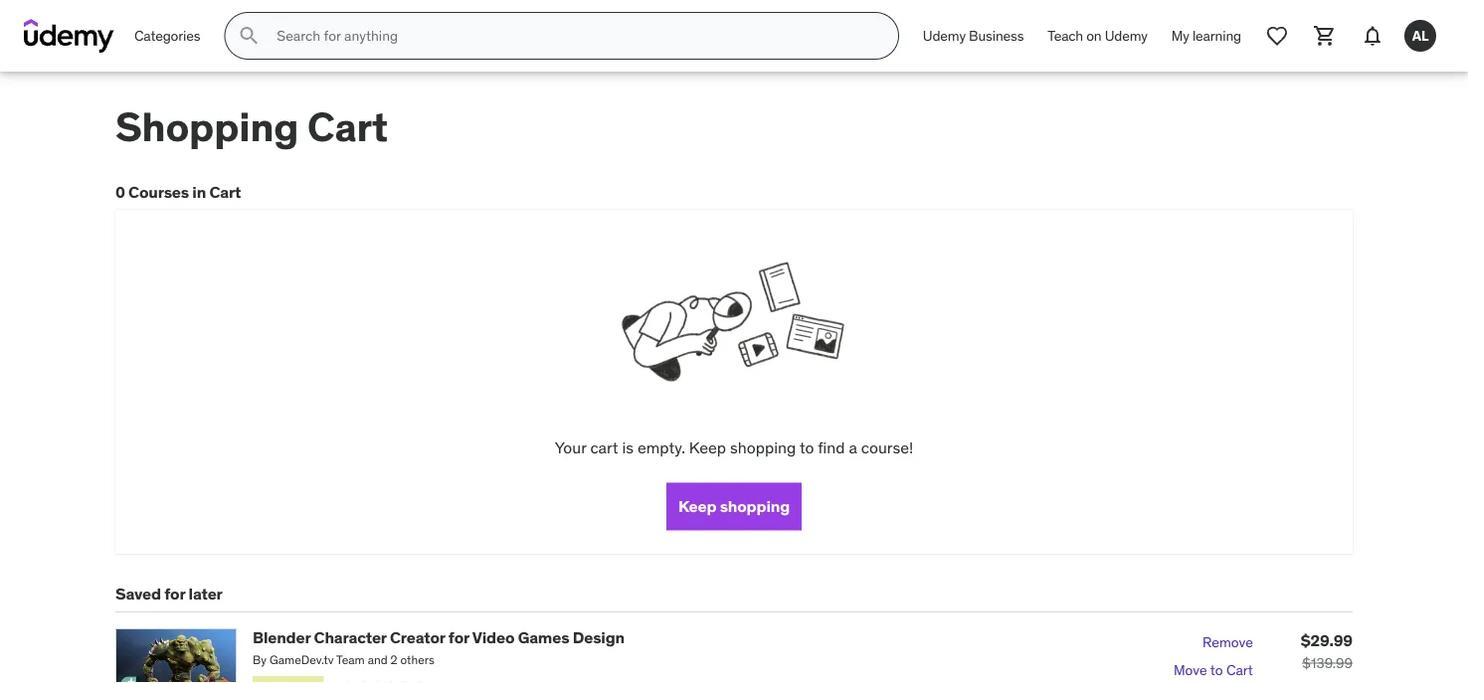 Task type: describe. For each thing, give the bounding box(es) containing it.
creator
[[390, 628, 445, 648]]

others
[[400, 652, 435, 668]]

udemy business link
[[911, 12, 1036, 60]]

$29.99
[[1301, 630, 1353, 650]]

Search for anything text field
[[273, 19, 874, 53]]

your cart is empty. keep shopping to find a course!
[[555, 437, 914, 458]]

teach on udemy
[[1048, 27, 1148, 44]]

al
[[1412, 26, 1429, 44]]

saved for later
[[115, 584, 223, 604]]

shopping
[[115, 102, 299, 152]]

remove
[[1203, 633, 1253, 651]]

and
[[368, 652, 388, 668]]

shopping cart with 0 items image
[[1313, 24, 1337, 48]]

team
[[336, 652, 365, 668]]

$139.99
[[1303, 654, 1353, 672]]

remove move to cart
[[1174, 633, 1253, 679]]

0 courses in cart
[[115, 182, 241, 202]]

0 vertical spatial shopping
[[730, 437, 796, 458]]

move to cart button
[[1174, 656, 1253, 683]]

$29.99 $139.99
[[1301, 630, 1353, 672]]

blender character creator for video games design link
[[253, 628, 625, 648]]

design
[[573, 628, 625, 648]]

empty.
[[638, 437, 685, 458]]

video
[[472, 628, 515, 648]]

shopping cart
[[115, 102, 388, 152]]

move
[[1174, 661, 1207, 679]]

business
[[969, 27, 1024, 44]]

udemy image
[[24, 19, 114, 53]]

2
[[391, 652, 398, 668]]

submit search image
[[237, 24, 261, 48]]

udemy business
[[923, 27, 1024, 44]]

1 horizontal spatial cart
[[307, 102, 388, 152]]

shopping inside keep shopping link
[[720, 496, 790, 517]]

teach
[[1048, 27, 1083, 44]]

1 vertical spatial keep
[[678, 496, 717, 517]]

by
[[253, 652, 267, 668]]

keep shopping
[[678, 496, 790, 517]]

cart
[[590, 437, 618, 458]]

to inside remove move to cart
[[1210, 661, 1223, 679]]

my learning
[[1172, 27, 1242, 44]]

gamedev.tv
[[270, 652, 334, 668]]

for inside blender character creator for video games design by gamedev.tv team and 2 others
[[449, 628, 469, 648]]

0 vertical spatial to
[[800, 437, 814, 458]]

0 horizontal spatial for
[[164, 584, 185, 604]]

your
[[555, 437, 586, 458]]

character
[[314, 628, 387, 648]]



Task type: vqa. For each thing, say whether or not it's contained in the screenshot.
Udemy IMAGE in the left of the page
yes



Task type: locate. For each thing, give the bounding box(es) containing it.
0 horizontal spatial to
[[800, 437, 814, 458]]

cart for remove move to cart
[[1227, 661, 1253, 679]]

categories button
[[122, 12, 212, 60]]

notifications image
[[1361, 24, 1385, 48]]

0 horizontal spatial udemy
[[923, 27, 966, 44]]

learning
[[1193, 27, 1242, 44]]

for
[[164, 584, 185, 604], [449, 628, 469, 648]]

blender
[[253, 628, 311, 648]]

udemy right on
[[1105, 27, 1148, 44]]

my learning link
[[1160, 12, 1254, 60]]

udemy left business
[[923, 27, 966, 44]]

to left find
[[800, 437, 814, 458]]

1 vertical spatial for
[[449, 628, 469, 648]]

remove button
[[1203, 629, 1253, 656]]

1 horizontal spatial to
[[1210, 661, 1223, 679]]

find
[[818, 437, 845, 458]]

games
[[518, 628, 569, 648]]

a
[[849, 437, 857, 458]]

for left the later
[[164, 584, 185, 604]]

keep shopping link
[[666, 483, 802, 531]]

teach on udemy link
[[1036, 12, 1160, 60]]

0 vertical spatial for
[[164, 584, 185, 604]]

to
[[800, 437, 814, 458], [1210, 661, 1223, 679]]

shopping down your cart is empty. keep shopping to find a course!
[[720, 496, 790, 517]]

in
[[192, 182, 206, 202]]

categories
[[134, 27, 200, 44]]

2 vertical spatial cart
[[1227, 661, 1253, 679]]

2 horizontal spatial cart
[[1227, 661, 1253, 679]]

cart for 0 courses in cart
[[209, 182, 241, 202]]

1 vertical spatial to
[[1210, 661, 1223, 679]]

on
[[1087, 27, 1102, 44]]

wishlist image
[[1265, 24, 1289, 48]]

0 vertical spatial cart
[[307, 102, 388, 152]]

1 udemy from the left
[[923, 27, 966, 44]]

1 horizontal spatial udemy
[[1105, 27, 1148, 44]]

2 udemy from the left
[[1105, 27, 1148, 44]]

0
[[115, 182, 125, 202]]

al link
[[1397, 12, 1445, 60]]

is
[[622, 437, 634, 458]]

0 horizontal spatial cart
[[209, 182, 241, 202]]

keep right empty.
[[689, 437, 726, 458]]

1 horizontal spatial for
[[449, 628, 469, 648]]

my
[[1172, 27, 1190, 44]]

saved
[[115, 584, 161, 604]]

cart inside remove move to cart
[[1227, 661, 1253, 679]]

shopping up keep shopping on the bottom of the page
[[730, 437, 796, 458]]

to right move
[[1210, 661, 1223, 679]]

course!
[[861, 437, 914, 458]]

1 vertical spatial cart
[[209, 182, 241, 202]]

1 vertical spatial shopping
[[720, 496, 790, 517]]

shopping
[[730, 437, 796, 458], [720, 496, 790, 517]]

keep down empty.
[[678, 496, 717, 517]]

keep
[[689, 437, 726, 458], [678, 496, 717, 517]]

courses
[[128, 182, 189, 202]]

0 vertical spatial keep
[[689, 437, 726, 458]]

blender character creator for video games design by gamedev.tv team and 2 others
[[253, 628, 625, 668]]

later
[[189, 584, 223, 604]]

cart
[[307, 102, 388, 152], [209, 182, 241, 202], [1227, 661, 1253, 679]]

for left video
[[449, 628, 469, 648]]

udemy
[[923, 27, 966, 44], [1105, 27, 1148, 44]]



